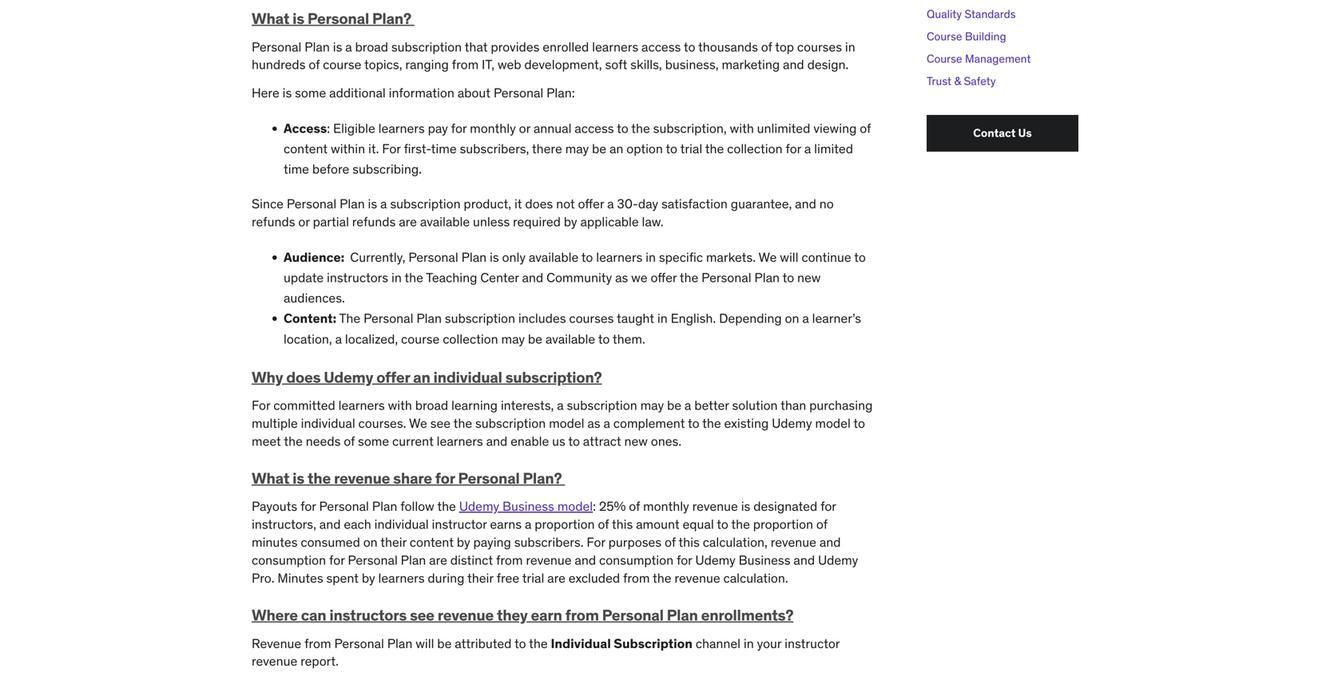 Task type: vqa. For each thing, say whether or not it's contained in the screenshot.
based in the the By opting into the Udemy Business Program, you agree to make all of your content eligible for inclusion in Udemy's subscription-based content collections. We may elect whether to select your content for inclusion in any collection, including any add-on, variation, or subset of that collection, and may change the selection from time to time at our sole discretion.
no



Task type: locate. For each thing, give the bounding box(es) containing it.
1 horizontal spatial courses
[[797, 39, 842, 55]]

meet
[[252, 433, 281, 450]]

0 vertical spatial offer
[[578, 196, 604, 212]]

1 horizontal spatial offer
[[578, 196, 604, 212]]

course building link
[[927, 29, 1006, 44]]

0 horizontal spatial their
[[380, 535, 407, 551]]

trial
[[680, 141, 702, 157], [522, 570, 544, 587]]

first-
[[404, 141, 431, 157]]

instructors,
[[252, 517, 316, 533]]

0 vertical spatial does
[[525, 196, 553, 212]]

: inside : 25% of monthly revenue is designated for instructors, and each individual instructor earns a proportion of this amount equal to the proportion of minutes consumed on their content by paying subscribers. for purposes of this calculation, revenue and consumption for personal plan are distinct from revenue and consumption for udemy business and udemy pro. minutes spent by learners during their free trial are excluded from the revenue calculation.
[[593, 499, 596, 515]]

we
[[631, 270, 648, 286]]

course up additional
[[323, 57, 361, 73]]

earns
[[490, 517, 522, 533]]

may inside : eligible learners pay for monthly or annual access to the subscription, with unlimited viewing of content within it. for first-time subscribers, there may be an option to trial the collection for a limited time before subscribing.
[[565, 141, 589, 157]]

since
[[252, 196, 284, 212]]

: for 25%
[[593, 499, 596, 515]]

courses up design.
[[797, 39, 842, 55]]

0 vertical spatial see
[[430, 415, 451, 432]]

from up free
[[496, 552, 523, 569]]

available
[[420, 214, 470, 230], [529, 249, 579, 266], [546, 331, 595, 347]]

access right "annual" at the top left of the page
[[575, 120, 614, 136]]

an
[[610, 141, 624, 157], [413, 368, 430, 387]]

not
[[556, 196, 575, 212]]

a
[[345, 39, 352, 55], [804, 141, 811, 157], [380, 196, 387, 212], [607, 196, 614, 212], [802, 311, 809, 327], [335, 331, 342, 347], [557, 397, 564, 414], [685, 397, 691, 414], [604, 415, 610, 432], [525, 517, 532, 533]]

a inside : eligible learners pay for monthly or annual access to the subscription, with unlimited viewing of content within it. for first-time subscribers, there may be an option to trial the collection for a limited time before subscribing.
[[804, 141, 811, 157]]

0 vertical spatial course
[[927, 29, 963, 44]]

broad inside personal plan is a broad subscription that provides enrolled learners access to thousands of top courses in hundreds of course topics, ranging from it, web development, soft skills, business, marketing and design.
[[355, 39, 388, 55]]

0 horizontal spatial offer
[[376, 368, 410, 387]]

model up us
[[549, 415, 584, 432]]

access inside personal plan is a broad subscription that provides enrolled learners access to thousands of top courses in hundreds of course topics, ranging from it, web development, soft skills, business, marketing and design.
[[642, 39, 681, 55]]

revenue down subscribers.
[[526, 552, 572, 569]]

plan
[[305, 39, 330, 55], [340, 196, 365, 212], [461, 249, 487, 266], [755, 270, 780, 286], [417, 311, 442, 327], [372, 499, 397, 515], [401, 552, 426, 569], [667, 606, 698, 625], [387, 636, 413, 652]]

what up hundreds
[[252, 9, 289, 28]]

1 horizontal spatial will
[[780, 249, 799, 266]]

0 vertical spatial will
[[780, 249, 799, 266]]

this down "25%"
[[612, 517, 633, 533]]

each
[[344, 517, 371, 533]]

of right needs
[[344, 433, 355, 450]]

channel in your instructor revenue report.
[[252, 636, 840, 670]]

1 vertical spatial access
[[575, 120, 614, 136]]

as inside personal plan is only available to learners in specific markets. we will continue to update instructors in the teaching center and community as we offer the personal plan to new audiences.
[[615, 270, 628, 286]]

1 vertical spatial on
[[363, 535, 378, 551]]

refunds up currently,
[[352, 214, 396, 230]]

monthly
[[470, 120, 516, 136], [643, 499, 689, 515]]

&
[[954, 74, 961, 88]]

content:
[[284, 311, 337, 327]]

1 horizontal spatial content
[[410, 535, 454, 551]]

of inside "for committed learners with broad learning interests, a subscription may be a better solution than purchasing multiple individual courses. we see the subscription model as a complement to the existing udemy model to meet the needs of some current learners and enable us to attract new ones."
[[344, 433, 355, 450]]

1 vertical spatial by
[[457, 535, 470, 551]]

new down complement
[[624, 433, 648, 450]]

refunds down since
[[252, 214, 295, 230]]

1 horizontal spatial for
[[382, 141, 401, 157]]

learners up first- at the top left
[[378, 120, 425, 136]]

collection inside the personal plan subscription includes courses taught in english. depending on a learner's location, a localized, course collection may be available to them.
[[443, 331, 498, 347]]

are up during
[[429, 552, 447, 569]]

purposes
[[609, 535, 662, 551]]

monthly up amount
[[643, 499, 689, 515]]

subscription?
[[505, 368, 602, 387]]

0 horizontal spatial may
[[501, 331, 525, 347]]

0 horizontal spatial will
[[416, 636, 434, 652]]

does up committed at the left of page
[[286, 368, 321, 387]]

0 vertical spatial access
[[642, 39, 681, 55]]

committed
[[273, 397, 335, 414]]

of right the viewing
[[860, 120, 871, 136]]

1 proportion from the left
[[535, 517, 595, 533]]

0 horizontal spatial some
[[295, 85, 326, 101]]

trial down the subscription, at the top
[[680, 141, 702, 157]]

available inside personal plan is only available to learners in specific markets. we will continue to update instructors in the teaching center and community as we offer the personal plan to new audiences.
[[529, 249, 579, 266]]

1 what from the top
[[252, 9, 289, 28]]

1 horizontal spatial or
[[519, 120, 531, 136]]

1 horizontal spatial refunds
[[352, 214, 396, 230]]

0 vertical spatial trial
[[680, 141, 702, 157]]

revenue down revenue
[[252, 654, 297, 670]]

1 vertical spatial collection
[[443, 331, 498, 347]]

1 vertical spatial does
[[286, 368, 321, 387]]

the down purposes
[[653, 570, 672, 587]]

1 horizontal spatial on
[[785, 311, 799, 327]]

courses inside personal plan is a broad subscription that provides enrolled learners access to thousands of top courses in hundreds of course topics, ranging from it, web development, soft skills, business, marketing and design.
[[797, 39, 842, 55]]

may up complement
[[640, 397, 664, 414]]

personal up report.
[[334, 636, 384, 652]]

their down follow
[[380, 535, 407, 551]]

eligible
[[333, 120, 375, 136]]

plan inside : 25% of monthly revenue is designated for instructors, and each individual instructor earns a proportion of this amount equal to the proportion of minutes consumed on their content by paying subscribers. for purposes of this calculation, revenue and consumption for personal plan are distinct from revenue and consumption for udemy business and udemy pro. minutes spent by learners during their free trial are excluded from the revenue calculation.
[[401, 552, 426, 569]]

1 vertical spatial are
[[429, 552, 447, 569]]

broad for see
[[415, 397, 448, 414]]

monthly inside : 25% of monthly revenue is designated for instructors, and each individual instructor earns a proportion of this amount equal to the proportion of minutes consumed on their content by paying subscribers. for purposes of this calculation, revenue and consumption for personal plan are distinct from revenue and consumption for udemy business and udemy pro. minutes spent by learners during their free trial are excluded from the revenue calculation.
[[643, 499, 689, 515]]

0 vertical spatial or
[[519, 120, 531, 136]]

or inside the since personal plan is a subscription product, it does not offer a 30-day satisfaction guarantee, and no refunds or partial refunds are available unless required by applicable law.
[[298, 214, 310, 230]]

1 vertical spatial may
[[501, 331, 525, 347]]

as left "we"
[[615, 270, 628, 286]]

2 vertical spatial for
[[587, 535, 605, 551]]

may
[[565, 141, 589, 157], [501, 331, 525, 347], [640, 397, 664, 414]]

1 vertical spatial see
[[410, 606, 434, 625]]

report.
[[301, 654, 339, 670]]

available up community at left
[[529, 249, 579, 266]]

where
[[252, 606, 298, 625]]

us
[[1018, 126, 1032, 140]]

a left better
[[685, 397, 691, 414]]

a inside : 25% of monthly revenue is designated for instructors, and each individual instructor earns a proportion of this amount equal to the proportion of minutes consumed on their content by paying subscribers. for purposes of this calculation, revenue and consumption for personal plan are distinct from revenue and consumption for udemy business and udemy pro. minutes spent by learners during their free trial are excluded from the revenue calculation.
[[525, 517, 532, 533]]

courses
[[797, 39, 842, 55], [569, 311, 614, 327]]

is down what is personal plan? at the left top of the page
[[333, 39, 342, 55]]

0 vertical spatial on
[[785, 311, 799, 327]]

a up attract
[[604, 415, 610, 432]]

in inside personal plan is a broad subscription that provides enrolled learners access to thousands of top courses in hundreds of course topics, ranging from it, web development, soft skills, business, marketing and design.
[[845, 39, 855, 55]]

partial
[[313, 214, 349, 230]]

business inside : 25% of monthly revenue is designated for instructors, and each individual instructor earns a proportion of this amount equal to the proportion of minutes consumed on their content by paying subscribers. for purposes of this calculation, revenue and consumption for personal plan are distinct from revenue and consumption for udemy business and udemy pro. minutes spent by learners during their free trial are excluded from the revenue calculation.
[[739, 552, 791, 569]]

2 horizontal spatial offer
[[651, 270, 677, 286]]

be down includes
[[528, 331, 542, 347]]

time left the before
[[284, 161, 309, 177]]

during
[[428, 570, 465, 587]]

web
[[498, 57, 521, 73]]

0 vertical spatial an
[[610, 141, 624, 157]]

2 horizontal spatial by
[[564, 214, 577, 230]]

0 vertical spatial instructor
[[432, 517, 487, 533]]

is up hundreds
[[293, 9, 304, 28]]

1 horizontal spatial as
[[615, 270, 628, 286]]

content down payouts for personal plan follow the udemy business model
[[410, 535, 454, 551]]

1 horizontal spatial access
[[642, 39, 681, 55]]

a left limited
[[804, 141, 811, 157]]

to down purchasing
[[854, 415, 865, 432]]

0 vertical spatial may
[[565, 141, 589, 157]]

marketing
[[722, 57, 780, 73]]

0 vertical spatial content
[[284, 141, 328, 157]]

where can instructors see revenue they earn from personal plan enrollments?
[[252, 606, 794, 625]]

0 vertical spatial broad
[[355, 39, 388, 55]]

1 vertical spatial time
[[284, 161, 309, 177]]

what up payouts
[[252, 469, 289, 488]]

to down better
[[688, 415, 700, 432]]

includes
[[518, 311, 566, 327]]

on
[[785, 311, 799, 327], [363, 535, 378, 551]]

instructors
[[327, 270, 388, 286], [329, 606, 407, 625]]

be inside : eligible learners pay for monthly or annual access to the subscription, with unlimited viewing of content within it. for first-time subscribers, there may be an option to trial the collection for a limited time before subscribing.
[[592, 141, 607, 157]]

in left 'your'
[[744, 636, 754, 652]]

1 vertical spatial will
[[416, 636, 434, 652]]

subscription down "subscribing." at the left top of page
[[390, 196, 461, 212]]

1 vertical spatial monthly
[[643, 499, 689, 515]]

continue
[[802, 249, 852, 266]]

0 horizontal spatial as
[[588, 415, 601, 432]]

1 horizontal spatial individual
[[374, 517, 429, 533]]

trial right free
[[522, 570, 544, 587]]

business up calculation.
[[739, 552, 791, 569]]

1 vertical spatial their
[[467, 570, 494, 587]]

2 refunds from the left
[[352, 214, 396, 230]]

udemy business model link
[[459, 499, 593, 515]]

is inside : 25% of monthly revenue is designated for instructors, and each individual instructor earns a proportion of this amount equal to the proportion of minutes consumed on their content by paying subscribers. for purposes of this calculation, revenue and consumption for personal plan are distinct from revenue and consumption for udemy business and udemy pro. minutes spent by learners during their free trial are excluded from the revenue calculation.
[[741, 499, 751, 515]]

equal
[[683, 517, 714, 533]]

from down the that
[[452, 57, 479, 73]]

: inside : eligible learners pay for monthly or annual access to the subscription, with unlimited viewing of content within it. for first-time subscribers, there may be an option to trial the collection for a limited time before subscribing.
[[327, 120, 330, 136]]

top
[[775, 39, 794, 55]]

update
[[284, 270, 324, 286]]

soft
[[605, 57, 627, 73]]

2 what from the top
[[252, 469, 289, 488]]

0 vertical spatial monthly
[[470, 120, 516, 136]]

will left attributed
[[416, 636, 434, 652]]

the personal plan subscription includes courses taught in english. depending on a learner's location, a localized, course collection may be available to them.
[[284, 311, 861, 347]]

with
[[730, 120, 754, 136], [388, 397, 412, 414]]

for inside "for committed learners with broad learning interests, a subscription may be a better solution than purchasing multiple individual courses. we see the subscription model as a complement to the existing udemy model to meet the needs of some current learners and enable us to attract new ones."
[[252, 397, 270, 414]]

1 horizontal spatial proportion
[[753, 517, 813, 533]]

0 horizontal spatial time
[[284, 161, 309, 177]]

0 horizontal spatial for
[[252, 397, 270, 414]]

payouts
[[252, 499, 297, 515]]

by right spent
[[362, 570, 375, 587]]

here
[[252, 85, 279, 101]]

revenue down calculation,
[[675, 570, 720, 587]]

1 horizontal spatial :
[[593, 499, 596, 515]]

does inside the since personal plan is a subscription product, it does not offer a 30-day satisfaction guarantee, and no refunds or partial refunds are available unless required by applicable law.
[[525, 196, 553, 212]]

personal plan is a broad subscription that provides enrolled learners access to thousands of top courses in hundreds of course topics, ranging from it, web development, soft skills, business, marketing and design.
[[252, 39, 855, 73]]

minutes
[[252, 535, 298, 551]]

subscription up "ranging"
[[391, 39, 462, 55]]

new inside personal plan is only available to learners in specific markets. we will continue to update instructors in the teaching center and community as we offer the personal plan to new audiences.
[[797, 270, 821, 286]]

personal up spent
[[348, 552, 398, 569]]

teaching
[[426, 270, 477, 286]]

collection up the why does udemy offer an individual subscription?
[[443, 331, 498, 347]]

it
[[515, 196, 522, 212]]

2 horizontal spatial for
[[587, 535, 605, 551]]

of left top
[[761, 39, 772, 55]]

instructor up paying
[[432, 517, 487, 533]]

learners inside personal plan is only available to learners in specific markets. we will continue to update instructors in the teaching center and community as we offer the personal plan to new audiences.
[[596, 249, 643, 266]]

1 horizontal spatial with
[[730, 120, 754, 136]]

1 horizontal spatial an
[[610, 141, 624, 157]]

learners inside : 25% of monthly revenue is designated for instructors, and each individual instructor earns a proportion of this amount equal to the proportion of minutes consumed on their content by paying subscribers. for purposes of this calculation, revenue and consumption for personal plan are distinct from revenue and consumption for udemy business and udemy pro. minutes spent by learners during their free trial are excluded from the revenue calculation.
[[378, 570, 425, 587]]

calculation,
[[703, 535, 768, 551]]

are down subscribers.
[[547, 570, 566, 587]]

new down continue at the top right
[[797, 270, 821, 286]]

instructors down audience: currently,
[[327, 270, 388, 286]]

0 horizontal spatial this
[[612, 517, 633, 533]]

audiences.
[[284, 290, 345, 306]]

quality
[[927, 7, 962, 21]]

this
[[612, 517, 633, 533], [679, 535, 700, 551]]

0 horizontal spatial collection
[[443, 331, 498, 347]]

revenue up equal
[[692, 499, 738, 515]]

a down udemy business model link
[[525, 517, 532, 533]]

2 horizontal spatial may
[[640, 397, 664, 414]]

we up current
[[409, 415, 427, 432]]

to right us
[[568, 433, 580, 450]]

on inside the personal plan subscription includes courses taught in english. depending on a learner's location, a localized, course collection may be available to them.
[[785, 311, 799, 327]]

0 vertical spatial their
[[380, 535, 407, 551]]

1 vertical spatial this
[[679, 535, 700, 551]]

to
[[684, 39, 695, 55], [617, 120, 629, 136], [666, 141, 678, 157], [582, 249, 593, 266], [854, 249, 866, 266], [783, 270, 794, 286], [598, 331, 610, 347], [688, 415, 700, 432], [854, 415, 865, 432], [568, 433, 580, 450], [717, 517, 729, 533], [515, 636, 526, 652]]

be inside "for committed learners with broad learning interests, a subscription may be a better solution than purchasing multiple individual courses. we see the subscription model as a complement to the existing udemy model to meet the needs of some current learners and enable us to attract new ones."
[[667, 397, 682, 414]]

is left only at the top left of page
[[490, 249, 499, 266]]

0 horizontal spatial content
[[284, 141, 328, 157]]

broad inside "for committed learners with broad learning interests, a subscription may be a better solution than purchasing multiple individual courses. we see the subscription model as a complement to the existing udemy model to meet the needs of some current learners and enable us to attract new ones."
[[415, 397, 448, 414]]

0 vertical spatial as
[[615, 270, 628, 286]]

0 horizontal spatial by
[[362, 570, 375, 587]]

course inside the personal plan subscription includes courses taught in english. depending on a learner's location, a localized, course collection may be available to them.
[[401, 331, 440, 347]]

30-
[[617, 196, 638, 212]]

1 vertical spatial course
[[927, 52, 963, 66]]

is inside the since personal plan is a subscription product, it does not offer a 30-day satisfaction guarantee, and no refunds or partial refunds are available unless required by applicable law.
[[368, 196, 377, 212]]

1 vertical spatial course
[[401, 331, 440, 347]]

to up business,
[[684, 39, 695, 55]]

may inside the personal plan subscription includes courses taught in english. depending on a learner's location, a localized, course collection may be available to them.
[[501, 331, 525, 347]]

subscription inside the personal plan subscription includes courses taught in english. depending on a learner's location, a localized, course collection may be available to them.
[[445, 311, 515, 327]]

we inside "for committed learners with broad learning interests, a subscription may be a better solution than purchasing multiple individual courses. we see the subscription model as a complement to the existing udemy model to meet the needs of some current learners and enable us to attract new ones."
[[409, 415, 427, 432]]

we inside personal plan is only available to learners in specific markets. we will continue to update instructors in the teaching center and community as we offer the personal plan to new audiences.
[[759, 249, 777, 266]]

1 vertical spatial content
[[410, 535, 454, 551]]

as up attract
[[588, 415, 601, 432]]

1 vertical spatial business
[[739, 552, 791, 569]]

1 vertical spatial instructor
[[785, 636, 840, 652]]

some up access
[[295, 85, 326, 101]]

personal inside personal plan is a broad subscription that provides enrolled learners access to thousands of top courses in hundreds of course topics, ranging from it, web development, soft skills, business, marketing and design.
[[252, 39, 302, 55]]

1 vertical spatial new
[[624, 433, 648, 450]]

1 vertical spatial as
[[588, 415, 601, 432]]

2 vertical spatial offer
[[376, 368, 410, 387]]

law.
[[642, 214, 664, 230]]

as inside "for committed learners with broad learning interests, a subscription may be a better solution than purchasing multiple individual courses. we see the subscription model as a complement to the existing udemy model to meet the needs of some current learners and enable us to attract new ones."
[[588, 415, 601, 432]]

0 horizontal spatial new
[[624, 433, 648, 450]]

solution
[[732, 397, 778, 414]]

1 horizontal spatial new
[[797, 270, 821, 286]]

annual
[[534, 120, 572, 136]]

in up design.
[[845, 39, 855, 55]]

individual
[[551, 636, 611, 652]]

business,
[[665, 57, 719, 73]]

2 vertical spatial individual
[[374, 517, 429, 533]]

:
[[327, 120, 330, 136], [593, 499, 596, 515]]

business
[[503, 499, 554, 515], [739, 552, 791, 569]]

why
[[252, 368, 283, 387]]

: eligible learners pay for monthly or annual access to the subscription, with unlimited viewing of content within it. for first-time subscribers, there may be an option to trial the collection for a limited time before subscribing.
[[284, 120, 871, 177]]

for
[[382, 141, 401, 157], [252, 397, 270, 414], [587, 535, 605, 551]]

1 vertical spatial individual
[[301, 415, 355, 432]]

trust & safety link
[[927, 74, 996, 88]]

there
[[532, 141, 562, 157]]

content inside : 25% of monthly revenue is designated for instructors, and each individual instructor earns a proportion of this amount equal to the proportion of minutes consumed on their content by paying subscribers. for purposes of this calculation, revenue and consumption for personal plan are distinct from revenue and consumption for udemy business and udemy pro. minutes spent by learners during their free trial are excluded from the revenue calculation.
[[410, 535, 454, 551]]

2 consumption from the left
[[599, 552, 674, 569]]

broad down the why does udemy offer an individual subscription?
[[415, 397, 448, 414]]

2 vertical spatial may
[[640, 397, 664, 414]]

option
[[627, 141, 663, 157]]

collection
[[727, 141, 783, 157], [443, 331, 498, 347]]

0 vertical spatial course
[[323, 57, 361, 73]]

it,
[[482, 57, 495, 73]]

plan inside the since personal plan is a subscription product, it does not offer a 30-day satisfaction guarantee, and no refunds or partial refunds are available unless required by applicable law.
[[340, 196, 365, 212]]

to up option
[[617, 120, 629, 136]]

from inside personal plan is a broad subscription that provides enrolled learners access to thousands of top courses in hundreds of course topics, ranging from it, web development, soft skills, business, marketing and design.
[[452, 57, 479, 73]]

0 vertical spatial new
[[797, 270, 821, 286]]

to inside the personal plan subscription includes courses taught in english. depending on a learner's location, a localized, course collection may be available to them.
[[598, 331, 610, 347]]

0 horizontal spatial refunds
[[252, 214, 295, 230]]

plan? up udemy business model link
[[523, 469, 562, 488]]

1 vertical spatial trial
[[522, 570, 544, 587]]

1 horizontal spatial consumption
[[599, 552, 674, 569]]

may inside "for committed learners with broad learning interests, a subscription may be a better solution than purchasing multiple individual courses. we see the subscription model as a complement to the existing udemy model to meet the needs of some current learners and enable us to attract new ones."
[[640, 397, 664, 414]]

0 horizontal spatial proportion
[[535, 517, 595, 533]]

: left eligible
[[327, 120, 330, 136]]

for inside : 25% of monthly revenue is designated for instructors, and each individual instructor earns a proportion of this amount equal to the proportion of minutes consumed on their content by paying subscribers. for purposes of this calculation, revenue and consumption for personal plan are distinct from revenue and consumption for udemy business and udemy pro. minutes spent by learners during their free trial are excluded from the revenue calculation.
[[587, 535, 605, 551]]

udemy
[[324, 368, 373, 387], [772, 415, 812, 432], [459, 499, 499, 515], [695, 552, 736, 569], [818, 552, 858, 569]]

1 vertical spatial for
[[252, 397, 270, 414]]

of right hundreds
[[309, 57, 320, 73]]

offer right "we"
[[651, 270, 677, 286]]

designated
[[754, 499, 818, 515]]

0 vertical spatial collection
[[727, 141, 783, 157]]

trial inside : eligible learners pay for monthly or annual access to the subscription, with unlimited viewing of content within it. for first-time subscribers, there may be an option to trial the collection for a limited time before subscribing.
[[680, 141, 702, 157]]

trial inside : 25% of monthly revenue is designated for instructors, and each individual instructor earns a proportion of this amount equal to the proportion of minutes consumed on their content by paying subscribers. for purposes of this calculation, revenue and consumption for personal plan are distinct from revenue and consumption for udemy business and udemy pro. minutes spent by learners during their free trial are excluded from the revenue calculation.
[[522, 570, 544, 587]]

learners left during
[[378, 570, 425, 587]]

a down the subscription?
[[557, 397, 564, 414]]

learners up soft
[[592, 39, 639, 55]]

us
[[552, 433, 566, 450]]

1 vertical spatial broad
[[415, 397, 448, 414]]

in right taught
[[657, 311, 668, 327]]

a down the the
[[335, 331, 342, 347]]

monthly up subscribers,
[[470, 120, 516, 136]]

for right designated
[[821, 499, 836, 515]]

0 horizontal spatial instructor
[[432, 517, 487, 533]]

personal inside the personal plan subscription includes courses taught in english. depending on a learner's location, a localized, course collection may be available to them.
[[364, 311, 413, 327]]

2 proportion from the left
[[753, 517, 813, 533]]

by down not
[[564, 214, 577, 230]]

1 horizontal spatial broad
[[415, 397, 448, 414]]

1 horizontal spatial time
[[431, 141, 457, 157]]

instructor inside : 25% of monthly revenue is designated for instructors, and each individual instructor earns a proportion of this amount equal to the proportion of minutes consumed on their content by paying subscribers. for purposes of this calculation, revenue and consumption for personal plan are distinct from revenue and consumption for udemy business and udemy pro. minutes spent by learners during their free trial are excluded from the revenue calculation.
[[432, 517, 487, 533]]

content down access
[[284, 141, 328, 157]]

course inside personal plan is a broad subscription that provides enrolled learners access to thousands of top courses in hundreds of course topics, ranging from it, web development, soft skills, business, marketing and design.
[[323, 57, 361, 73]]

0 vertical spatial plan?
[[372, 9, 411, 28]]

on right depending
[[785, 311, 799, 327]]

1 horizontal spatial we
[[759, 249, 777, 266]]

instructor
[[432, 517, 487, 533], [785, 636, 840, 652]]

1 horizontal spatial their
[[467, 570, 494, 587]]

personal plan is only available to learners in specific markets. we will continue to update instructors in the teaching center and community as we offer the personal plan to new audiences.
[[284, 249, 866, 306]]

1 horizontal spatial trial
[[680, 141, 702, 157]]

multiple
[[252, 415, 298, 432]]

0 horizontal spatial consumption
[[252, 552, 326, 569]]

0 vertical spatial this
[[612, 517, 633, 533]]

offer inside personal plan is only available to learners in specific markets. we will continue to update instructors in the teaching center and community as we offer the personal plan to new audiences.
[[651, 270, 677, 286]]

we right markets.
[[759, 249, 777, 266]]

the down needs
[[308, 469, 331, 488]]

collection down unlimited
[[727, 141, 783, 157]]

subscription inside the since personal plan is a subscription product, it does not offer a 30-day satisfaction guarantee, and no refunds or partial refunds are available unless required by applicable law.
[[390, 196, 461, 212]]



Task type: describe. For each thing, give the bounding box(es) containing it.
content inside : eligible learners pay for monthly or annual access to the subscription, with unlimited viewing of content within it. for first-time subscribers, there may be an option to trial the collection for a limited time before subscribing.
[[284, 141, 328, 157]]

some inside "for committed learners with broad learning interests, a subscription may be a better solution than purchasing multiple individual courses. we see the subscription model as a complement to the existing udemy model to meet the needs of some current learners and enable us to attract new ones."
[[358, 433, 389, 450]]

for committed learners with broad learning interests, a subscription may be a better solution than purchasing multiple individual courses. we see the subscription model as a complement to the existing udemy model to meet the needs of some current learners and enable us to attract new ones.
[[252, 397, 873, 450]]

learners down learning
[[437, 433, 483, 450]]

to right option
[[666, 141, 678, 157]]

are inside the since personal plan is a subscription product, it does not offer a 30-day satisfaction guarantee, and no refunds or partial refunds are available unless required by applicable law.
[[399, 214, 417, 230]]

from down purposes
[[623, 570, 650, 587]]

a down "subscribing." at the left top of page
[[380, 196, 387, 212]]

available inside the since personal plan is a subscription product, it does not offer a 30-day satisfaction guarantee, and no refunds or partial refunds are available unless required by applicable law.
[[420, 214, 470, 230]]

community
[[547, 270, 612, 286]]

in inside channel in your instructor revenue report.
[[744, 636, 754, 652]]

management
[[965, 52, 1031, 66]]

or inside : eligible learners pay for monthly or annual access to the subscription, with unlimited viewing of content within it. for first-time subscribers, there may be an option to trial the collection for a limited time before subscribing.
[[519, 120, 531, 136]]

1 consumption from the left
[[252, 552, 326, 569]]

0 vertical spatial some
[[295, 85, 326, 101]]

interests,
[[501, 397, 554, 414]]

attributed
[[455, 636, 512, 652]]

is inside personal plan is only available to learners in specific markets. we will continue to update instructors in the teaching center and community as we offer the personal plan to new audiences.
[[490, 249, 499, 266]]

of right "25%"
[[629, 499, 640, 515]]

revenue from personal plan will be attributed to the individual subscription
[[252, 636, 693, 652]]

in down currently,
[[391, 270, 402, 286]]

: 25% of monthly revenue is designated for instructors, and each individual instructor earns a proportion of this amount equal to the proportion of minutes consumed on their content by paying subscribers. for purposes of this calculation, revenue and consumption for personal plan are distinct from revenue and consumption for udemy business and udemy pro. minutes spent by learners during their free trial are excluded from the revenue calculation.
[[252, 499, 858, 587]]

access inside : eligible learners pay for monthly or annual access to the subscription, with unlimited viewing of content within it. for first-time subscribers, there may be an option to trial the collection for a limited time before subscribing.
[[575, 120, 614, 136]]

2 course from the top
[[927, 52, 963, 66]]

for up spent
[[329, 552, 345, 569]]

subscription
[[614, 636, 693, 652]]

revenue up revenue from personal plan will be attributed to the individual subscription
[[438, 606, 494, 625]]

collection inside : eligible learners pay for monthly or annual access to the subscription, with unlimited viewing of content within it. for first-time subscribers, there may be an option to trial the collection for a limited time before subscribing.
[[727, 141, 783, 157]]

access
[[284, 120, 327, 136]]

for down equal
[[677, 552, 692, 569]]

the down specific
[[680, 270, 699, 286]]

taught
[[617, 311, 654, 327]]

personal down web
[[494, 85, 544, 101]]

model left "25%"
[[557, 499, 593, 515]]

0 horizontal spatial does
[[286, 368, 321, 387]]

the down better
[[702, 415, 721, 432]]

to down guarantee, at the right top of page
[[783, 270, 794, 286]]

since personal plan is a subscription product, it does not offer a 30-day satisfaction guarantee, and no refunds or partial refunds are available unless required by applicable law.
[[252, 196, 834, 230]]

individual inside "for committed learners with broad learning interests, a subscription may be a better solution than purchasing multiple individual courses. we see the subscription model as a complement to the existing udemy model to meet the needs of some current learners and enable us to attract new ones."
[[301, 415, 355, 432]]

2 horizontal spatial individual
[[433, 368, 502, 387]]

see inside "for committed learners with broad learning interests, a subscription may be a better solution than purchasing multiple individual courses. we see the subscription model as a complement to the existing udemy model to meet the needs of some current learners and enable us to attract new ones."
[[430, 415, 451, 432]]

consumed
[[301, 535, 360, 551]]

the
[[339, 311, 361, 327]]

with inside : eligible learners pay for monthly or annual access to the subscription, with unlimited viewing of content within it. for first-time subscribers, there may be an option to trial the collection for a limited time before subscribing.
[[730, 120, 754, 136]]

learners inside personal plan is a broad subscription that provides enrolled learners access to thousands of top courses in hundreds of course topics, ranging from it, web development, soft skills, business, marketing and design.
[[592, 39, 639, 55]]

the left teaching on the top left of the page
[[405, 270, 423, 286]]

will inside personal plan is only available to learners in specific markets. we will continue to update instructors in the teaching center and community as we offer the personal plan to new audiences.
[[780, 249, 799, 266]]

to right continue at the top right
[[854, 249, 866, 266]]

personal inside the since personal plan is a subscription product, it does not offer a 30-day satisfaction guarantee, and no refunds or partial refunds are available unless required by applicable law.
[[287, 196, 337, 212]]

for up instructors,
[[300, 499, 316, 515]]

ranging
[[405, 57, 449, 73]]

design.
[[807, 57, 849, 73]]

and inside personal plan is only available to learners in specific markets. we will continue to update instructors in the teaching center and community as we offer the personal plan to new audiences.
[[522, 270, 543, 286]]

2 vertical spatial are
[[547, 570, 566, 587]]

additional
[[329, 85, 386, 101]]

plan inside the personal plan subscription includes courses taught in english. depending on a learner's location, a localized, course collection may be available to them.
[[417, 311, 442, 327]]

to down where can instructors see revenue they earn from personal plan enrollments?
[[515, 636, 526, 652]]

localized,
[[345, 331, 398, 347]]

guarantee,
[[731, 196, 792, 212]]

attract
[[583, 433, 621, 450]]

here is some additional information about personal plan:
[[252, 85, 575, 101]]

instructors inside personal plan is only available to learners in specific markets. we will continue to update instructors in the teaching center and community as we offer the personal plan to new audiences.
[[327, 270, 388, 286]]

that
[[465, 39, 488, 55]]

required
[[513, 214, 561, 230]]

the down multiple on the left of page
[[284, 433, 303, 450]]

offer inside the since personal plan is a subscription product, it does not offer a 30-day satisfaction guarantee, and no refunds or partial refunds are available unless required by applicable law.
[[578, 196, 604, 212]]

the up option
[[631, 120, 650, 136]]

for down unlimited
[[786, 141, 801, 157]]

be inside the personal plan subscription includes courses taught in english. depending on a learner's location, a localized, course collection may be available to them.
[[528, 331, 542, 347]]

depending
[[719, 311, 782, 327]]

channel
[[696, 636, 741, 652]]

model down purchasing
[[815, 415, 851, 432]]

enrollments?
[[701, 606, 794, 625]]

a inside personal plan is a broad subscription that provides enrolled learners access to thousands of top courses in hundreds of course topics, ranging from it, web development, soft skills, business, marketing and design.
[[345, 39, 352, 55]]

learner's
[[812, 311, 861, 327]]

excluded
[[569, 570, 620, 587]]

courses.
[[358, 415, 406, 432]]

with inside "for committed learners with broad learning interests, a subscription may be a better solution than purchasing multiple individual courses. we see the subscription model as a complement to the existing udemy model to meet the needs of some current learners and enable us to attract new ones."
[[388, 397, 412, 414]]

is right "here"
[[283, 85, 292, 101]]

to inside personal plan is a broad subscription that provides enrolled learners access to thousands of top courses in hundreds of course topics, ranging from it, web development, soft skills, business, marketing and design.
[[684, 39, 695, 55]]

applicable
[[580, 214, 639, 230]]

in inside the personal plan subscription includes courses taught in english. depending on a learner's location, a localized, course collection may be available to them.
[[657, 311, 668, 327]]

: for eligible
[[327, 120, 330, 136]]

1 course from the top
[[927, 29, 963, 44]]

purchasing
[[809, 397, 873, 414]]

personal up topics,
[[308, 9, 369, 28]]

plan:
[[547, 85, 575, 101]]

in up "we"
[[646, 249, 656, 266]]

0 horizontal spatial plan?
[[372, 9, 411, 28]]

topics,
[[364, 57, 402, 73]]

and inside the since personal plan is a subscription product, it does not offer a 30-day satisfaction guarantee, and no refunds or partial refunds are available unless required by applicable law.
[[795, 196, 816, 212]]

subscription,
[[653, 120, 727, 136]]

to up community at left
[[582, 249, 593, 266]]

thousands
[[698, 39, 758, 55]]

1 refunds from the left
[[252, 214, 295, 230]]

why does udemy offer an individual subscription?
[[252, 368, 602, 387]]

contact
[[973, 126, 1016, 140]]

and inside "for committed learners with broad learning interests, a subscription may be a better solution than purchasing multiple individual courses. we see the subscription model as a complement to the existing udemy model to meet the needs of some current learners and enable us to attract new ones."
[[486, 433, 508, 450]]

available inside the personal plan subscription includes courses taught in english. depending on a learner's location, a localized, course collection may be available to them.
[[546, 331, 595, 347]]

25%
[[599, 499, 626, 515]]

instructor inside channel in your instructor revenue report.
[[785, 636, 840, 652]]

markets.
[[706, 249, 756, 266]]

personal up each
[[319, 499, 369, 515]]

of down amount
[[665, 535, 676, 551]]

monthly inside : eligible learners pay for monthly or annual access to the subscription, with unlimited viewing of content within it. for first-time subscribers, there may be an option to trial the collection for a limited time before subscribing.
[[470, 120, 516, 136]]

new inside "for committed learners with broad learning interests, a subscription may be a better solution than purchasing multiple individual courses. we see the subscription model as a complement to the existing udemy model to meet the needs of some current learners and enable us to attract new ones."
[[624, 433, 648, 450]]

contact us
[[973, 126, 1032, 140]]

unless
[[473, 214, 510, 230]]

subscribing.
[[353, 161, 422, 177]]

within
[[331, 141, 365, 157]]

course management link
[[927, 52, 1031, 66]]

by inside the since personal plan is a subscription product, it does not offer a 30-day satisfaction guarantee, and no refunds or partial refunds are available unless required by applicable law.
[[564, 214, 577, 230]]

is up payouts
[[293, 469, 304, 488]]

courses inside the personal plan subscription includes courses taught in english. depending on a learner's location, a localized, course collection may be available to them.
[[569, 311, 614, 327]]

what for what is personal plan?
[[252, 9, 289, 28]]

information
[[389, 85, 455, 101]]

personal up udemy business model link
[[458, 469, 520, 488]]

2 vertical spatial by
[[362, 570, 375, 587]]

specific
[[659, 249, 703, 266]]

individual inside : 25% of monthly revenue is designated for instructors, and each individual instructor earns a proportion of this amount equal to the proportion of minutes consumed on their content by paying subscribers. for purposes of this calculation, revenue and consumption for personal plan are distinct from revenue and consumption for udemy business and udemy pro. minutes spent by learners during their free trial are excluded from the revenue calculation.
[[374, 517, 429, 533]]

the down learning
[[454, 415, 472, 432]]

from up report.
[[304, 636, 331, 652]]

udemy inside "for committed learners with broad learning interests, a subscription may be a better solution than purchasing multiple individual courses. we see the subscription model as a complement to the existing udemy model to meet the needs of some current learners and enable us to attract new ones."
[[772, 415, 812, 432]]

contact us button
[[927, 115, 1079, 152]]

subscription down 'interests,'
[[475, 415, 546, 432]]

0 horizontal spatial an
[[413, 368, 430, 387]]

learners inside : eligible learners pay for monthly or annual access to the subscription, with unlimited viewing of content within it. for first-time subscribers, there may be an option to trial the collection for a limited time before subscribing.
[[378, 120, 425, 136]]

from up individual
[[565, 606, 599, 625]]

to inside : 25% of monthly revenue is designated for instructors, and each individual instructor earns a proportion of this amount equal to the proportion of minutes consumed on their content by paying subscribers. for purposes of this calculation, revenue and consumption for personal plan are distinct from revenue and consumption for udemy business and udemy pro. minutes spent by learners during their free trial are excluded from the revenue calculation.
[[717, 517, 729, 533]]

about
[[458, 85, 491, 101]]

1 vertical spatial instructors
[[329, 606, 407, 625]]

for right pay
[[451, 120, 467, 136]]

current
[[392, 433, 434, 450]]

an inside : eligible learners pay for monthly or annual access to the subscription, with unlimited viewing of content within it. for first-time subscribers, there may be an option to trial the collection for a limited time before subscribing.
[[610, 141, 624, 157]]

personal up subscription
[[602, 606, 664, 625]]

better
[[694, 397, 729, 414]]

revenue down designated
[[771, 535, 817, 551]]

personal inside : 25% of monthly revenue is designated for instructors, and each individual instructor earns a proportion of this amount equal to the proportion of minutes consumed on their content by paying subscribers. for purposes of this calculation, revenue and consumption for personal plan are distinct from revenue and consumption for udemy business and udemy pro. minutes spent by learners during their free trial are excluded from the revenue calculation.
[[348, 552, 398, 569]]

broad for topics,
[[355, 39, 388, 55]]

be left attributed
[[437, 636, 452, 652]]

what for what is the revenue share for personal plan?
[[252, 469, 289, 488]]

a left learner's
[[802, 311, 809, 327]]

spent
[[326, 570, 359, 587]]

they
[[497, 606, 528, 625]]

quality standards course building course management trust & safety
[[927, 7, 1031, 88]]

revenue
[[252, 636, 301, 652]]

calculation.
[[724, 570, 788, 587]]

hundreds
[[252, 57, 306, 73]]

existing
[[724, 415, 769, 432]]

is inside personal plan is a broad subscription that provides enrolled learners access to thousands of top courses in hundreds of course topics, ranging from it, web development, soft skills, business, marketing and design.
[[333, 39, 342, 55]]

1 horizontal spatial plan?
[[523, 469, 562, 488]]

amount
[[636, 517, 680, 533]]

the right follow
[[437, 499, 456, 515]]

the down the subscription, at the top
[[705, 141, 724, 157]]

revenue up each
[[334, 469, 390, 488]]

of down designated
[[816, 517, 828, 533]]

personal down markets.
[[702, 270, 752, 286]]

subscription up attract
[[567, 397, 637, 414]]

than
[[781, 397, 806, 414]]

complement
[[613, 415, 685, 432]]

what is personal plan?
[[252, 9, 415, 28]]

the down the earn
[[529, 636, 548, 652]]

trust
[[927, 74, 952, 88]]

learning
[[451, 397, 498, 414]]

quality standards link
[[927, 7, 1016, 21]]

for right "share"
[[435, 469, 455, 488]]

of inside : eligible learners pay for monthly or annual access to the subscription, with unlimited viewing of content within it. for first-time subscribers, there may be an option to trial the collection for a limited time before subscribing.
[[860, 120, 871, 136]]

satisfaction
[[662, 196, 728, 212]]

audience:
[[284, 249, 344, 266]]

1 horizontal spatial by
[[457, 535, 470, 551]]

of down "25%"
[[598, 517, 609, 533]]

viewing
[[814, 120, 857, 136]]

plan inside personal plan is a broad subscription that provides enrolled learners access to thousands of top courses in hundreds of course topics, ranging from it, web development, soft skills, business, marketing and design.
[[305, 39, 330, 55]]

for inside : eligible learners pay for monthly or annual access to the subscription, with unlimited viewing of content within it. for first-time subscribers, there may be an option to trial the collection for a limited time before subscribing.
[[382, 141, 401, 157]]

safety
[[964, 74, 996, 88]]

a left the 30-
[[607, 196, 614, 212]]

0 horizontal spatial business
[[503, 499, 554, 515]]

on inside : 25% of monthly revenue is designated for instructors, and each individual instructor earns a proportion of this amount equal to the proportion of minutes consumed on their content by paying subscribers. for purposes of this calculation, revenue and consumption for personal plan are distinct from revenue and consumption for udemy business and udemy pro. minutes spent by learners during their free trial are excluded from the revenue calculation.
[[363, 535, 378, 551]]

and inside personal plan is a broad subscription that provides enrolled learners access to thousands of top courses in hundreds of course topics, ranging from it, web development, soft skills, business, marketing and design.
[[783, 57, 804, 73]]

the up calculation,
[[731, 517, 750, 533]]

revenue inside channel in your instructor revenue report.
[[252, 654, 297, 670]]

ones.
[[651, 433, 682, 450]]

only
[[502, 249, 526, 266]]

standards
[[965, 7, 1016, 21]]

needs
[[306, 433, 341, 450]]

learners up courses.
[[339, 397, 385, 414]]

personal up teaching on the top left of the page
[[409, 249, 458, 266]]

development,
[[524, 57, 602, 73]]

what is the revenue share for personal plan?
[[252, 469, 565, 488]]

subscription inside personal plan is a broad subscription that provides enrolled learners access to thousands of top courses in hundreds of course topics, ranging from it, web development, soft skills, business, marketing and design.
[[391, 39, 462, 55]]



